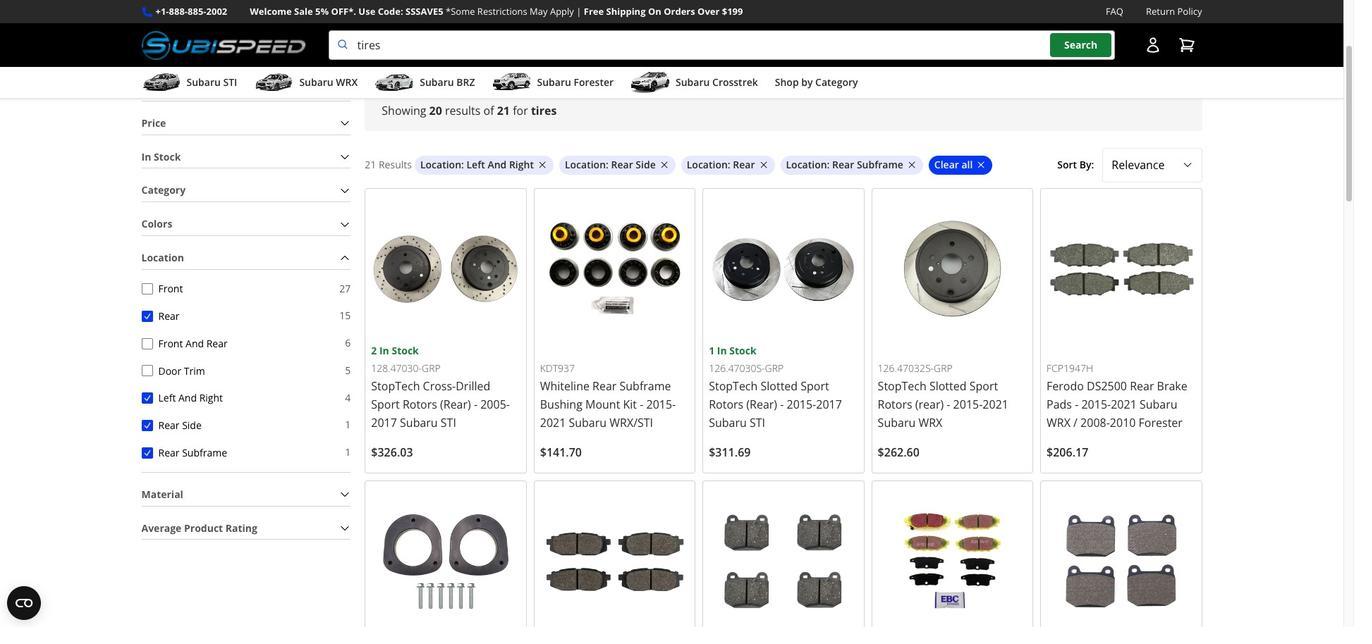 Task type: describe. For each thing, give the bounding box(es) containing it.
1 in stock 126.47030s-grp stoptech slotted sport rotors (rear) - 2015-2017 subaru sti
[[709, 344, 842, 431]]

subaru sti
[[187, 76, 237, 89]]

location for location
[[141, 251, 184, 264]]

a subaru brz thumbnail image image
[[375, 72, 414, 93]]

Rear button
[[141, 311, 153, 322]]

subaru sti button
[[141, 70, 237, 98]]

sport inside 1 in stock 126.47030s-grp stoptech slotted sport rotors (rear) - 2015-2017 subaru sti
[[801, 379, 829, 394]]

ferodo
[[1047, 379, 1084, 394]]

wrx inside subaru wrx dropdown button
[[336, 76, 358, 89]]

sti inside subaru sti dropdown button
[[223, 76, 237, 89]]

stock for stoptech cross-drilled sport rotors (rear) - 2005- 2017 subaru sti
[[392, 344, 419, 358]]

Door Trim button
[[141, 366, 153, 377]]

material button
[[141, 484, 351, 506]]

see only parts compatible with your vehicle
[[159, 3, 330, 29]]

showing
[[382, 103, 426, 119]]

Rear Side button
[[141, 420, 153, 431]]

subaru brz
[[420, 76, 475, 89]]

location for location : rear
[[687, 158, 728, 171]]

mount
[[585, 397, 620, 413]]

2
[[371, 344, 377, 358]]

kdt937 whiteline rear subframe bushing mount kit - 2015- 2021 subaru wrx/sti
[[540, 362, 676, 431]]

front for front
[[158, 282, 183, 296]]

Front button
[[141, 284, 153, 295]]

colors button
[[141, 214, 351, 235]]

brz
[[457, 76, 475, 89]]

material
[[141, 488, 183, 501]]

2017 inside 1 in stock 126.47030s-grp stoptech slotted sport rotors (rear) - 2015-2017 subaru sti
[[816, 397, 842, 413]]

whiteline rear subframe bushing mount kit - 2015-2021 subaru wrx/sti image
[[540, 194, 689, 343]]

subaru wrx button
[[254, 70, 358, 98]]

category button
[[141, 180, 351, 202]]

clear
[[934, 158, 959, 171]]

sport inside 126.47032s-grp stoptech slotted sport rotors (rear) - 2015-2021 subaru wrx
[[970, 379, 998, 394]]

crosstrek
[[712, 76, 758, 89]]

+1-
[[156, 5, 169, 18]]

sport inside 2 in stock 128.47030-grp stoptech cross-drilled sport rotors (rear) - 2005- 2017 subaru sti
[[371, 397, 400, 413]]

location for location : left and right
[[420, 158, 461, 171]]

average product rating
[[141, 522, 257, 535]]

sort by:
[[1057, 158, 1094, 171]]

and for 6
[[186, 337, 204, 350]]

sti inside 2 in stock 128.47030-grp stoptech cross-drilled sport rotors (rear) - 2005- 2017 subaru sti
[[441, 415, 456, 431]]

$199
[[722, 5, 743, 18]]

search button
[[1050, 33, 1112, 57]]

- inside fcp1947h ferodo ds2500 rear brake pads - 2015-2021 subaru wrx / 2008-2010 forester
[[1075, 397, 1079, 413]]

2015- inside fcp1947h ferodo ds2500 rear brake pads - 2015-2021 subaru wrx / 2008-2010 forester
[[1082, 397, 1111, 413]]

stoptech slotted sport rotors (rear) - 2015-2021 subaru wrx image
[[878, 194, 1027, 343]]

20
[[429, 103, 442, 119]]

wrx/sti
[[610, 415, 653, 431]]

2010
[[1110, 415, 1136, 431]]

1 for rear side
[[345, 419, 351, 432]]

a subaru forester thumbnail image image
[[492, 72, 531, 93]]

(rear)
[[915, 397, 944, 413]]

of
[[484, 103, 494, 119]]

with
[[285, 3, 306, 17]]

2005-
[[480, 397, 510, 413]]

a subaru crosstrek thumbnail image image
[[631, 72, 670, 93]]

2021 for whiteline rear subframe bushing mount kit - 2015- 2021 subaru wrx/sti
[[540, 415, 566, 431]]

location : rear side
[[565, 158, 656, 171]]

location button
[[141, 247, 351, 269]]

2021 inside fcp1947h ferodo ds2500 rear brake pads - 2015-2021 subaru wrx / 2008-2010 forester
[[1111, 397, 1137, 413]]

slotted inside 1 in stock 126.47030s-grp stoptech slotted sport rotors (rear) - 2015-2017 subaru sti
[[761, 379, 798, 394]]

2 in stock 128.47030-grp stoptech cross-drilled sport rotors (rear) - 2005- 2017 subaru sti
[[371, 344, 510, 431]]

return policy
[[1146, 5, 1202, 18]]

trim
[[184, 364, 205, 378]]

sti inside 1 in stock 126.47030s-grp stoptech slotted sport rotors (rear) - 2015-2017 subaru sti
[[750, 415, 765, 431]]

kit
[[623, 397, 637, 413]]

stoptech for sport
[[371, 379, 420, 394]]

vehicle
[[159, 16, 192, 29]]

rating
[[226, 522, 257, 535]]

left and right
[[158, 392, 223, 405]]

off*.
[[331, 5, 356, 18]]

/
[[1074, 415, 1078, 431]]

subaru brz button
[[375, 70, 475, 98]]

$326.03
[[371, 445, 413, 461]]

Select... button
[[1103, 148, 1202, 182]]

2002
[[206, 5, 227, 18]]

and for 4
[[178, 392, 197, 405]]

0 horizontal spatial 21
[[365, 158, 376, 171]]

|
[[576, 5, 581, 18]]

126.47032s-grp stoptech slotted sport rotors (rear) - 2015-2021 subaru wrx
[[878, 362, 1009, 431]]

888-
[[169, 5, 188, 18]]

(rear) inside 2 in stock 128.47030-grp stoptech cross-drilled sport rotors (rear) - 2005- 2017 subaru sti
[[440, 397, 471, 413]]

Front And Rear button
[[141, 338, 153, 349]]

pads
[[1047, 397, 1072, 413]]

0 horizontal spatial side
[[182, 419, 202, 432]]

subaru inside kdt937 whiteline rear subframe bushing mount kit - 2015- 2021 subaru wrx/sti
[[569, 415, 607, 431]]

Rear Subframe button
[[141, 448, 153, 459]]

ds2500
[[1087, 379, 1127, 394]]

5
[[345, 364, 351, 377]]

shop by category button
[[775, 70, 858, 98]]

ebc yellowstuff brake pads (rear) - 2015-2021 subaru wrx / 2009-2017 forester / 2008-2011 impreza / 2013-2020 brz image
[[878, 487, 1027, 628]]

128.47030-
[[371, 362, 422, 375]]

forester inside fcp1947h ferodo ds2500 rear brake pads - 2015-2021 subaru wrx / 2008-2010 forester
[[1139, 415, 1183, 431]]

category
[[141, 184, 186, 197]]

- inside 2 in stock 128.47030-grp stoptech cross-drilled sport rotors (rear) - 2005- 2017 subaru sti
[[474, 397, 478, 413]]

kdt937
[[540, 362, 575, 375]]

Left And Right button
[[141, 393, 153, 404]]

shop by category
[[775, 76, 858, 89]]

parts
[[201, 3, 226, 17]]

stoptech slotted sport rotors (rear) - 2015-2017 subaru sti image
[[709, 194, 858, 343]]

stoptech for rotors
[[709, 379, 758, 394]]

price
[[141, 116, 166, 130]]

stoptech inside 126.47032s-grp stoptech slotted sport rotors (rear) - 2015-2021 subaru wrx
[[878, 379, 927, 394]]

in for stoptech cross-drilled sport rotors (rear) - 2005- 2017 subaru sti
[[379, 344, 389, 358]]

rotors inside 2 in stock 128.47030-grp stoptech cross-drilled sport rotors (rear) - 2005- 2017 subaru sti
[[403, 397, 437, 413]]

subaru up the 20
[[420, 76, 454, 89]]

sssave5
[[406, 5, 443, 18]]

apply
[[550, 5, 574, 18]]

for
[[513, 103, 528, 119]]

button image
[[1144, 37, 1161, 54]]

subaru inside 126.47032s-grp stoptech slotted sport rotors (rear) - 2015-2021 subaru wrx
[[878, 415, 916, 431]]

over
[[698, 5, 720, 18]]

rear side
[[158, 419, 202, 432]]

see
[[159, 3, 176, 17]]

price button
[[141, 113, 351, 134]]

subframe for :
[[857, 158, 903, 171]]

2015- inside 1 in stock 126.47030s-grp stoptech slotted sport rotors (rear) - 2015-2017 subaru sti
[[787, 397, 816, 413]]

subaru up tires
[[537, 76, 571, 89]]

average
[[141, 522, 182, 535]]

2021 for stoptech slotted sport rotors (rear) - 2015-2021 subaru wrx
[[983, 397, 1009, 413]]

fcp1947h
[[1047, 362, 1093, 375]]

grp for cross-
[[422, 362, 441, 375]]

category
[[815, 76, 858, 89]]

rear inside kdt937 whiteline rear subframe bushing mount kit - 2015- 2021 subaru wrx/sti
[[593, 379, 617, 394]]

whiteline
[[540, 379, 590, 394]]

results
[[445, 103, 481, 119]]

in inside dropdown button
[[141, 150, 151, 163]]

*some
[[446, 5, 475, 18]]

faq
[[1106, 5, 1124, 18]]



Task type: vqa. For each thing, say whether or not it's contained in the screenshot.


Task type: locate. For each thing, give the bounding box(es) containing it.
2 : from the left
[[606, 158, 609, 171]]

4 2015- from the left
[[1082, 397, 1111, 413]]

2 rotors from the left
[[709, 397, 744, 413]]

1 rotors from the left
[[403, 397, 437, 413]]

a subaru wrx thumbnail image image
[[254, 72, 294, 93]]

0 vertical spatial side
[[636, 158, 656, 171]]

stock up category
[[154, 150, 181, 163]]

subaru down "mount" in the left of the page
[[569, 415, 607, 431]]

sale
[[294, 5, 313, 18]]

door trim
[[158, 364, 205, 378]]

0 horizontal spatial left
[[158, 392, 176, 405]]

use
[[359, 5, 375, 18]]

- inside kdt937 whiteline rear subframe bushing mount kit - 2015- 2021 subaru wrx/sti
[[640, 397, 643, 413]]

1 horizontal spatial wrx
[[919, 415, 942, 431]]

4 : from the left
[[827, 158, 830, 171]]

2 (rear) from the left
[[746, 397, 777, 413]]

6
[[345, 337, 351, 350]]

ferodo ds2500 brake pads (rear) - 2013-2016 scion fr-s / 2013-2020 subaru brz / 2017-2019 toyota 86 image
[[540, 487, 689, 628]]

(rear) down cross- at the left
[[440, 397, 471, 413]]

+1-888-885-2002
[[156, 5, 227, 18]]

1 horizontal spatial rotors
[[709, 397, 744, 413]]

0 vertical spatial 21
[[497, 103, 510, 119]]

stock inside dropdown button
[[154, 150, 181, 163]]

1 vertical spatial forester
[[1139, 415, 1183, 431]]

126.47030s-
[[709, 362, 765, 375]]

1 up 126.47030s-
[[709, 344, 715, 358]]

1 stoptech from the left
[[371, 379, 420, 394]]

1
[[709, 344, 715, 358], [345, 419, 351, 432], [345, 446, 351, 459]]

right down for
[[509, 158, 534, 171]]

and down "of"
[[488, 158, 507, 171]]

subaru right the a subaru wrx thumbnail image
[[299, 76, 333, 89]]

0 vertical spatial and
[[488, 158, 507, 171]]

grp inside 126.47032s-grp stoptech slotted sport rotors (rear) - 2015-2021 subaru wrx
[[934, 362, 953, 375]]

1 grp from the left
[[422, 362, 441, 375]]

2 horizontal spatial 2021
[[1111, 397, 1137, 413]]

: for left and right
[[461, 158, 464, 171]]

and
[[488, 158, 507, 171], [186, 337, 204, 350], [178, 392, 197, 405]]

2 slotted from the left
[[930, 379, 967, 394]]

1 horizontal spatial side
[[636, 158, 656, 171]]

3 : from the left
[[728, 158, 730, 171]]

front for front and rear
[[158, 337, 183, 350]]

1 down 4
[[345, 419, 351, 432]]

1 (rear) from the left
[[440, 397, 471, 413]]

0 vertical spatial left
[[467, 158, 485, 171]]

1 vertical spatial 2017
[[371, 415, 397, 431]]

subaru left crosstrek
[[676, 76, 710, 89]]

1 vertical spatial side
[[182, 419, 202, 432]]

search
[[1064, 38, 1098, 52]]

on
[[648, 5, 661, 18]]

subaru down brake
[[1140, 397, 1178, 413]]

subaru forester button
[[492, 70, 614, 98]]

grp inside 2 in stock 128.47030-grp stoptech cross-drilled sport rotors (rear) - 2005- 2017 subaru sti
[[422, 362, 441, 375]]

location inside dropdown button
[[141, 251, 184, 264]]

left down showing 20 results of 21 for tires
[[467, 158, 485, 171]]

left right left and right button
[[158, 392, 176, 405]]

slotted inside 126.47032s-grp stoptech slotted sport rotors (rear) - 2015-2021 subaru wrx
[[930, 379, 967, 394]]

all
[[962, 158, 973, 171]]

compatible
[[229, 3, 282, 17]]

1 inside 1 in stock 126.47030s-grp stoptech slotted sport rotors (rear) - 2015-2017 subaru sti
[[709, 344, 715, 358]]

0 horizontal spatial sti
[[223, 76, 237, 89]]

sti up $311.69
[[750, 415, 765, 431]]

2 stoptech from the left
[[709, 379, 758, 394]]

2015-
[[646, 397, 676, 413], [787, 397, 816, 413], [953, 397, 983, 413], [1082, 397, 1111, 413]]

1 horizontal spatial slotted
[[930, 379, 967, 394]]

$262.60
[[878, 445, 920, 461]]

select... image
[[1182, 160, 1193, 171]]

1 vertical spatial 1
[[345, 419, 351, 432]]

and up trim
[[186, 337, 204, 350]]

1 horizontal spatial (rear)
[[746, 397, 777, 413]]

1 front from the top
[[158, 282, 183, 296]]

21 left results
[[365, 158, 376, 171]]

- inside 1 in stock 126.47030s-grp stoptech slotted sport rotors (rear) - 2015-2017 subaru sti
[[780, 397, 784, 413]]

0 horizontal spatial slotted
[[761, 379, 798, 394]]

1 horizontal spatial grp
[[765, 362, 784, 375]]

only
[[178, 3, 199, 17]]

grp inside 1 in stock 126.47030s-grp stoptech slotted sport rotors (rear) - 2015-2017 subaru sti
[[765, 362, 784, 375]]

carbotech xp12 rear brake pads - 2015-2021 subaru wrx / sti image
[[1047, 487, 1196, 628]]

subtle solutions 1in saggy butt rear spacer set - 2002-2007 subaru wrx / sti image
[[371, 487, 520, 628]]

in inside 1 in stock 126.47030s-grp stoptech slotted sport rotors (rear) - 2015-2017 subaru sti
[[717, 344, 727, 358]]

stock up 128.47030-
[[392, 344, 419, 358]]

tires
[[531, 103, 557, 119]]

1 for rear subframe
[[345, 446, 351, 459]]

2 vertical spatial subframe
[[182, 446, 227, 460]]

2017 inside 2 in stock 128.47030-grp stoptech cross-drilled sport rotors (rear) - 2005- 2017 subaru sti
[[371, 415, 397, 431]]

wrx inside fcp1947h ferodo ds2500 rear brake pads - 2015-2021 subaru wrx / 2008-2010 forester
[[1047, 415, 1071, 431]]

forester inside subaru forester dropdown button
[[574, 76, 614, 89]]

front right front and rear button
[[158, 337, 183, 350]]

2015- inside kdt937 whiteline rear subframe bushing mount kit - 2015- 2021 subaru wrx/sti
[[646, 397, 676, 413]]

by
[[801, 76, 813, 89]]

policy
[[1178, 5, 1202, 18]]

- inside 126.47032s-grp stoptech slotted sport rotors (rear) - 2015-2021 subaru wrx
[[947, 397, 950, 413]]

colors
[[141, 217, 172, 231]]

21 right "of"
[[497, 103, 510, 119]]

free
[[584, 5, 604, 18]]

faq link
[[1106, 4, 1124, 19]]

2 - from the left
[[640, 397, 643, 413]]

: for rear
[[728, 158, 730, 171]]

rear inside fcp1947h ferodo ds2500 rear brake pads - 2015-2021 subaru wrx / 2008-2010 forester
[[1130, 379, 1154, 394]]

side
[[636, 158, 656, 171], [182, 419, 202, 432]]

sort
[[1057, 158, 1077, 171]]

2 horizontal spatial sti
[[750, 415, 765, 431]]

1 horizontal spatial 2017
[[816, 397, 842, 413]]

wrx left a subaru brz thumbnail image
[[336, 76, 358, 89]]

2 horizontal spatial rotors
[[878, 397, 912, 413]]

subaru inside 2 in stock 128.47030-grp stoptech cross-drilled sport rotors (rear) - 2005- 2017 subaru sti
[[400, 415, 438, 431]]

1 : from the left
[[461, 158, 464, 171]]

subframe down rear side
[[182, 446, 227, 460]]

1 vertical spatial 21
[[365, 158, 376, 171]]

sti down the subispeed logo
[[223, 76, 237, 89]]

21 results
[[365, 158, 412, 171]]

0 horizontal spatial 2021
[[540, 415, 566, 431]]

front right front button on the top left of the page
[[158, 282, 183, 296]]

location for location : rear subframe
[[786, 158, 827, 171]]

welcome
[[250, 5, 292, 18]]

:
[[461, 158, 464, 171], [606, 158, 609, 171], [728, 158, 730, 171], [827, 158, 830, 171]]

126.47032s-
[[878, 362, 934, 375]]

front
[[158, 282, 183, 296], [158, 337, 183, 350]]

showing 20 results of 21 for tires
[[382, 103, 557, 119]]

wrx inside 126.47032s-grp stoptech slotted sport rotors (rear) - 2015-2021 subaru wrx
[[919, 415, 942, 431]]

stock
[[154, 150, 181, 163], [392, 344, 419, 358], [730, 344, 757, 358]]

shipping
[[606, 5, 646, 18]]

885-
[[188, 5, 206, 18]]

subaru up $311.69
[[709, 415, 747, 431]]

subaru inside 1 in stock 126.47030s-grp stoptech slotted sport rotors (rear) - 2015-2017 subaru sti
[[709, 415, 747, 431]]

stoptech
[[371, 379, 420, 394], [709, 379, 758, 394], [878, 379, 927, 394]]

door
[[158, 364, 181, 378]]

$141.70
[[540, 445, 582, 461]]

rear
[[611, 158, 633, 171], [733, 158, 755, 171], [832, 158, 854, 171], [158, 310, 180, 323], [206, 337, 228, 350], [593, 379, 617, 394], [1130, 379, 1154, 394], [158, 419, 180, 432], [158, 446, 180, 460]]

5 - from the left
[[1075, 397, 1079, 413]]

1 vertical spatial left
[[158, 392, 176, 405]]

0 horizontal spatial sport
[[371, 397, 400, 413]]

0 vertical spatial 2017
[[816, 397, 842, 413]]

1 vertical spatial subframe
[[620, 379, 671, 394]]

2021 inside kdt937 whiteline rear subframe bushing mount kit - 2015- 2021 subaru wrx/sti
[[540, 415, 566, 431]]

0 horizontal spatial grp
[[422, 362, 441, 375]]

0 horizontal spatial forester
[[574, 76, 614, 89]]

subaru inside fcp1947h ferodo ds2500 rear brake pads - 2015-2021 subaru wrx / 2008-2010 forester
[[1140, 397, 1178, 413]]

by:
[[1080, 158, 1094, 171]]

subaru
[[187, 76, 221, 89], [299, 76, 333, 89], [420, 76, 454, 89], [537, 76, 571, 89], [676, 76, 710, 89], [1140, 397, 1178, 413], [400, 415, 438, 431], [569, 415, 607, 431], [709, 415, 747, 431], [878, 415, 916, 431]]

0 vertical spatial subframe
[[857, 158, 903, 171]]

$206.17
[[1047, 445, 1089, 461]]

2021 down bushing
[[540, 415, 566, 431]]

1 horizontal spatial in
[[379, 344, 389, 358]]

1 vertical spatial front
[[158, 337, 183, 350]]

$311.69
[[709, 445, 751, 461]]

0 horizontal spatial right
[[199, 392, 223, 405]]

rotors left (rear)
[[878, 397, 912, 413]]

search input field
[[328, 30, 1115, 60]]

2 horizontal spatial stoptech
[[878, 379, 927, 394]]

1 vertical spatial right
[[199, 392, 223, 405]]

slotted up (rear)
[[930, 379, 967, 394]]

0 horizontal spatial subframe
[[182, 446, 227, 460]]

subaru down the subispeed logo
[[187, 76, 221, 89]]

in right the 2
[[379, 344, 389, 358]]

wrx down (rear)
[[919, 415, 942, 431]]

1 - from the left
[[474, 397, 478, 413]]

in stock
[[141, 150, 181, 163]]

in for stoptech slotted sport rotors (rear) - 2015-2017 subaru sti
[[717, 344, 727, 358]]

front and rear
[[158, 337, 228, 350]]

1 vertical spatial and
[[186, 337, 204, 350]]

grp for slotted
[[765, 362, 784, 375]]

orders
[[664, 5, 695, 18]]

1 horizontal spatial 21
[[497, 103, 510, 119]]

location for location : rear side
[[565, 158, 606, 171]]

rotors inside 126.47032s-grp stoptech slotted sport rotors (rear) - 2015-2021 subaru wrx
[[878, 397, 912, 413]]

rear subframe
[[158, 446, 227, 460]]

2017
[[816, 397, 842, 413], [371, 415, 397, 431]]

subframe for whiteline
[[620, 379, 671, 394]]

1 horizontal spatial sti
[[441, 415, 456, 431]]

product
[[184, 522, 223, 535]]

drilled
[[456, 379, 490, 394]]

3 grp from the left
[[934, 362, 953, 375]]

slotted
[[761, 379, 798, 394], [930, 379, 967, 394]]

3 rotors from the left
[[878, 397, 912, 413]]

subaru wrx
[[299, 76, 358, 89]]

forester left 'a subaru crosstrek thumbnail image'
[[574, 76, 614, 89]]

stock for stoptech slotted sport rotors (rear) - 2015-2017 subaru sti
[[730, 344, 757, 358]]

average product rating button
[[141, 518, 351, 540]]

1 left $326.03
[[345, 446, 351, 459]]

brake
[[1157, 379, 1188, 394]]

in
[[141, 150, 151, 163], [379, 344, 389, 358], [717, 344, 727, 358]]

subaru up $262.60
[[878, 415, 916, 431]]

sti
[[223, 76, 237, 89], [441, 415, 456, 431], [750, 415, 765, 431]]

stoptech inside 1 in stock 126.47030s-grp stoptech slotted sport rotors (rear) - 2015-2017 subaru sti
[[709, 379, 758, 394]]

code:
[[378, 5, 403, 18]]

grp
[[422, 362, 441, 375], [765, 362, 784, 375], [934, 362, 953, 375]]

21
[[497, 103, 510, 119], [365, 158, 376, 171]]

(rear) down 126.47030s-
[[746, 397, 777, 413]]

2 horizontal spatial sport
[[970, 379, 998, 394]]

1 horizontal spatial stoptech
[[709, 379, 758, 394]]

stoptech down 126.47032s-
[[878, 379, 927, 394]]

stock inside 2 in stock 128.47030-grp stoptech cross-drilled sport rotors (rear) - 2005- 2017 subaru sti
[[392, 344, 419, 358]]

4 - from the left
[[947, 397, 950, 413]]

welcome sale 5% off*. use code: sssave5
[[250, 5, 443, 18]]

return policy link
[[1146, 4, 1202, 19]]

wrx left '/'
[[1047, 415, 1071, 431]]

5%
[[315, 5, 329, 18]]

2 vertical spatial 1
[[345, 446, 351, 459]]

3 stoptech from the left
[[878, 379, 927, 394]]

1 slotted from the left
[[761, 379, 798, 394]]

in inside 2 in stock 128.47030-grp stoptech cross-drilled sport rotors (rear) - 2005- 2017 subaru sti
[[379, 344, 389, 358]]

1 horizontal spatial subframe
[[620, 379, 671, 394]]

3 2015- from the left
[[953, 397, 983, 413]]

open widget image
[[7, 587, 41, 621]]

0 vertical spatial front
[[158, 282, 183, 296]]

ferodo ds2500 brake pads (rears) - 2015-2017 subaru sti / 2004-2014 impreza image
[[709, 487, 858, 628]]

(rear) inside 1 in stock 126.47030s-grp stoptech slotted sport rotors (rear) - 2015-2017 subaru sti
[[746, 397, 777, 413]]

0 horizontal spatial wrx
[[336, 76, 358, 89]]

0 horizontal spatial rotors
[[403, 397, 437, 413]]

0 vertical spatial right
[[509, 158, 534, 171]]

1 horizontal spatial left
[[467, 158, 485, 171]]

: for rear side
[[606, 158, 609, 171]]

2 vertical spatial and
[[178, 392, 197, 405]]

0 vertical spatial 1
[[709, 344, 715, 358]]

0 horizontal spatial stoptech
[[371, 379, 420, 394]]

0 horizontal spatial in
[[141, 150, 151, 163]]

slotted down 126.47030s-
[[761, 379, 798, 394]]

right down trim
[[199, 392, 223, 405]]

3 - from the left
[[780, 397, 784, 413]]

2 horizontal spatial stock
[[730, 344, 757, 358]]

forester right 2010
[[1139, 415, 1183, 431]]

sti down cross- at the left
[[441, 415, 456, 431]]

1 horizontal spatial 2021
[[983, 397, 1009, 413]]

2 front from the top
[[158, 337, 183, 350]]

stock inside 1 in stock 126.47030s-grp stoptech slotted sport rotors (rear) - 2015-2017 subaru sti
[[730, 344, 757, 358]]

2 grp from the left
[[765, 362, 784, 375]]

in down price
[[141, 150, 151, 163]]

subispeed logo image
[[141, 30, 306, 60]]

subaru forester
[[537, 76, 614, 89]]

bushing
[[540, 397, 582, 413]]

rotors down cross- at the left
[[403, 397, 437, 413]]

location : rear subframe
[[786, 158, 903, 171]]

may
[[530, 5, 548, 18]]

2 horizontal spatial subframe
[[857, 158, 903, 171]]

rotors down 126.47030s-
[[709, 397, 744, 413]]

right
[[509, 158, 534, 171], [199, 392, 223, 405]]

: for rear subframe
[[827, 158, 830, 171]]

1 horizontal spatial forester
[[1139, 415, 1183, 431]]

2015- inside 126.47032s-grp stoptech slotted sport rotors (rear) - 2015-2021 subaru wrx
[[953, 397, 983, 413]]

2 horizontal spatial wrx
[[1047, 415, 1071, 431]]

2 horizontal spatial grp
[[934, 362, 953, 375]]

shop
[[775, 76, 799, 89]]

rotors inside 1 in stock 126.47030s-grp stoptech slotted sport rotors (rear) - 2015-2017 subaru sti
[[709, 397, 744, 413]]

1 2015- from the left
[[646, 397, 676, 413]]

subframe up kit
[[620, 379, 671, 394]]

2 2015- from the left
[[787, 397, 816, 413]]

2021 inside 126.47032s-grp stoptech slotted sport rotors (rear) - 2015-2021 subaru wrx
[[983, 397, 1009, 413]]

1 horizontal spatial sport
[[801, 379, 829, 394]]

in stock button
[[141, 146, 351, 168]]

2 horizontal spatial in
[[717, 344, 727, 358]]

2008-
[[1081, 415, 1110, 431]]

ferodo ds2500 rear brake pads - 2015-2021 subaru wrx / 2008-2010 forester image
[[1047, 194, 1196, 343]]

0 horizontal spatial (rear)
[[440, 397, 471, 413]]

2021 up 2010
[[1111, 397, 1137, 413]]

subframe left clear
[[857, 158, 903, 171]]

2021 left pads
[[983, 397, 1009, 413]]

+1-888-885-2002 link
[[156, 4, 227, 19]]

subaru up $326.03
[[400, 415, 438, 431]]

stoptech inside 2 in stock 128.47030-grp stoptech cross-drilled sport rotors (rear) - 2005- 2017 subaru sti
[[371, 379, 420, 394]]

stoptech cross-drilled sport rotors (rear) - 2005-2017 subaru sti image
[[371, 194, 520, 343]]

subframe inside kdt937 whiteline rear subframe bushing mount kit - 2015- 2021 subaru wrx/sti
[[620, 379, 671, 394]]

in up 126.47030s-
[[717, 344, 727, 358]]

stock up 126.47030s-
[[730, 344, 757, 358]]

a subaru sti thumbnail image image
[[141, 72, 181, 93]]

stoptech down 126.47030s-
[[709, 379, 758, 394]]

15
[[339, 309, 351, 323]]

stoptech down 128.47030-
[[371, 379, 420, 394]]

wrx
[[336, 76, 358, 89], [919, 415, 942, 431], [1047, 415, 1071, 431]]

0 horizontal spatial stock
[[154, 150, 181, 163]]

and down door trim
[[178, 392, 197, 405]]

1 horizontal spatial right
[[509, 158, 534, 171]]

0 horizontal spatial 2017
[[371, 415, 397, 431]]

0 vertical spatial forester
[[574, 76, 614, 89]]

1 horizontal spatial stock
[[392, 344, 419, 358]]

2021
[[983, 397, 1009, 413], [1111, 397, 1137, 413], [540, 415, 566, 431]]



